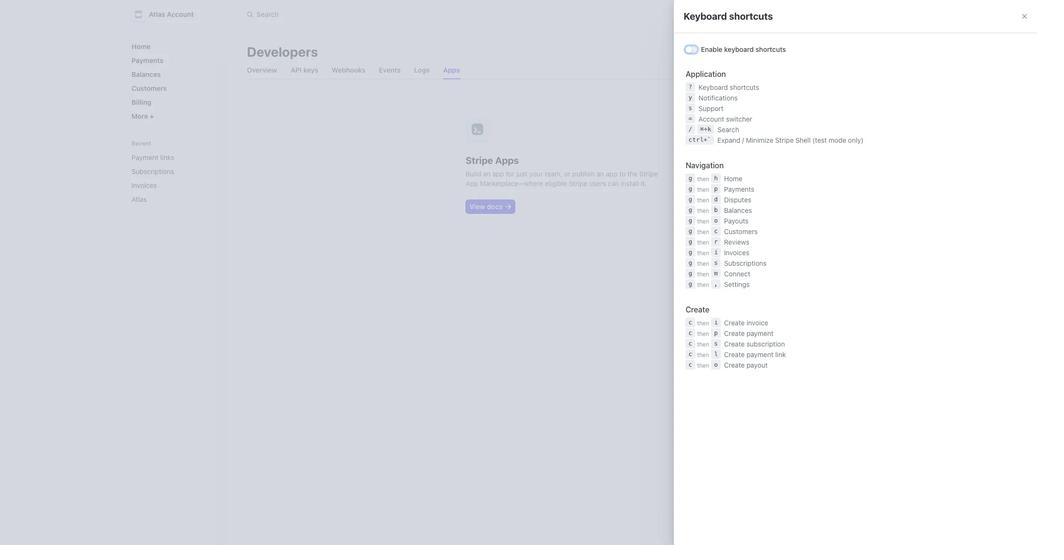 Task type: describe. For each thing, give the bounding box(es) containing it.
g for disputes
[[689, 196, 693, 203]]

team,
[[545, 170, 563, 178]]

developers inside "link"
[[699, 10, 735, 18]]

application
[[686, 70, 726, 78]]

g for balances
[[689, 206, 693, 214]]

more button
[[128, 108, 220, 124]]

the
[[628, 170, 638, 178]]

o for create
[[715, 361, 718, 369]]

1 vertical spatial developers
[[247, 44, 318, 60]]

0 vertical spatial s
[[689, 104, 693, 112]]

then for disputes
[[698, 197, 710, 204]]

i for invoices
[[715, 249, 718, 256]]

invoices inside recent element
[[132, 181, 157, 190]]

more
[[132, 112, 150, 120]]

api keys link
[[287, 64, 322, 77]]

balances link
[[128, 66, 220, 82]]

c inside the g then c
[[715, 228, 718, 235]]

atlas for atlas account
[[149, 10, 165, 18]]

atlas link
[[128, 191, 207, 207]]

create subscription
[[725, 340, 785, 348]]

api keys
[[291, 66, 318, 74]]

recent navigation links element
[[122, 140, 228, 207]]

create invoice
[[725, 319, 769, 327]]

apps link
[[440, 64, 464, 77]]

account switcher
[[699, 115, 753, 123]]

subscription
[[747, 340, 785, 348]]

navigation
[[686, 161, 724, 170]]

expand
[[718, 136, 741, 144]]

c then p
[[689, 330, 718, 338]]

create payment link
[[725, 351, 786, 359]]

disputes
[[725, 196, 752, 204]]

create payment
[[725, 329, 774, 338]]

0 vertical spatial keyboard
[[684, 11, 728, 22]]

invoice
[[747, 319, 769, 327]]

g for payments
[[689, 185, 693, 192]]

atlas account
[[149, 10, 194, 18]]

1 vertical spatial /
[[743, 136, 745, 144]]

recent element
[[122, 150, 228, 207]]

shell
[[796, 136, 811, 144]]

1 app from the left
[[493, 170, 504, 178]]

docs
[[487, 203, 503, 211]]

create for create subscription
[[725, 340, 745, 348]]

1 vertical spatial account
[[699, 115, 725, 123]]

view docs
[[470, 203, 503, 211]]

then for create payout
[[698, 362, 710, 370]]

g for connect
[[689, 270, 693, 277]]

just
[[517, 170, 528, 178]]

it.
[[641, 179, 647, 188]]

app
[[466, 179, 479, 188]]

payout
[[747, 361, 768, 369]]

to
[[620, 170, 626, 178]]

then for customers
[[698, 229, 710, 236]]

then for connect
[[698, 271, 710, 278]]

publish
[[573, 170, 595, 178]]

o for navigation
[[715, 217, 718, 224]]

g for payouts
[[689, 217, 693, 224]]

subscriptions inside recent element
[[132, 167, 174, 176]]

overview link
[[243, 64, 281, 77]]

2 an from the left
[[597, 170, 605, 178]]

then for create subscription
[[698, 341, 710, 348]]

link
[[776, 351, 786, 359]]

s for subscriptions
[[715, 259, 718, 267]]

c for create invoice
[[689, 319, 693, 326]]

logs
[[414, 66, 430, 74]]

g for reviews
[[689, 238, 693, 245]]

y
[[689, 94, 693, 101]]

g then p
[[689, 185, 718, 193]]

customers inside core navigation links element
[[132, 84, 167, 92]]

0 vertical spatial shortcuts
[[730, 11, 773, 22]]

links
[[160, 153, 174, 162]]

stripe left shell
[[776, 136, 794, 144]]

then for settings
[[698, 281, 710, 289]]

g then h
[[689, 175, 718, 183]]

2 app from the left
[[606, 170, 618, 178]]

enable keyboard shortcuts
[[701, 45, 786, 53]]

stripe apps build an app for just your team, or publish an app to the stripe app marketplace—where eligible stripe users can install it.
[[466, 155, 658, 188]]

p for navigation
[[715, 185, 718, 192]]

then for reviews
[[698, 239, 710, 246]]

then for balances
[[698, 207, 710, 215]]

i for create invoice
[[715, 319, 718, 326]]

expand / minimize stripe shell (test mode only)
[[718, 136, 864, 144]]

install
[[621, 179, 639, 188]]

g for home
[[689, 175, 693, 182]]

1 vertical spatial keyboard
[[699, 83, 728, 91]]

atlas account button
[[132, 8, 203, 21]]

overview
[[247, 66, 277, 74]]

can
[[608, 179, 619, 188]]

users
[[589, 179, 606, 188]]

g for settings
[[689, 280, 693, 288]]

then for payouts
[[698, 218, 710, 225]]

subscriptions link
[[128, 164, 207, 179]]

p for create
[[715, 330, 718, 337]]

webhooks link
[[328, 64, 370, 77]]

logs link
[[411, 64, 434, 77]]

billing link
[[128, 94, 220, 110]]

marketplace—where
[[480, 179, 543, 188]]

payment links
[[132, 153, 174, 162]]

recent
[[132, 140, 151, 147]]

l
[[715, 351, 718, 358]]

c for create payout
[[689, 361, 693, 369]]

events
[[379, 66, 401, 74]]

test
[[747, 10, 760, 18]]

h
[[715, 175, 718, 182]]

create for create payment
[[725, 329, 745, 338]]

events link
[[375, 64, 405, 77]]

g then o
[[689, 217, 718, 225]]

customers link
[[128, 80, 220, 96]]

,
[[715, 280, 718, 288]]



Task type: vqa. For each thing, say whether or not it's contained in the screenshot.
first off
no



Task type: locate. For each thing, give the bounding box(es) containing it.
g down g then p
[[689, 196, 693, 203]]

tab list containing overview
[[243, 62, 877, 79]]

balances inside balances link
[[132, 70, 161, 78]]

1 g from the top
[[689, 175, 693, 182]]

shortcuts
[[730, 11, 773, 22], [756, 45, 786, 53], [730, 83, 760, 91]]

g then s
[[689, 259, 718, 268]]

keys
[[304, 66, 318, 74]]

0 vertical spatial p
[[715, 185, 718, 192]]

1 horizontal spatial an
[[597, 170, 605, 178]]

s up m
[[715, 259, 718, 267]]

g then ,
[[689, 280, 718, 289]]

p down c then i
[[715, 330, 718, 337]]

1 vertical spatial s
[[715, 259, 718, 267]]

i down r at right
[[715, 249, 718, 256]]

0 horizontal spatial payments
[[132, 56, 164, 64]]

then down the c then l
[[698, 362, 710, 370]]

g down g then m
[[689, 280, 693, 288]]

p up d
[[715, 185, 718, 192]]

then inside "g then i"
[[698, 250, 710, 257]]

g then c
[[689, 228, 718, 236]]

payment links link
[[128, 150, 207, 166]]

then up c then o
[[698, 352, 710, 359]]

then inside the g then c
[[698, 229, 710, 236]]

then
[[698, 176, 710, 183], [698, 186, 710, 193], [698, 197, 710, 204], [698, 207, 710, 215], [698, 218, 710, 225], [698, 229, 710, 236], [698, 239, 710, 246], [698, 250, 710, 257], [698, 260, 710, 268], [698, 271, 710, 278], [698, 281, 710, 289], [698, 320, 710, 327], [698, 331, 710, 338], [698, 341, 710, 348], [698, 352, 710, 359], [698, 362, 710, 370]]

0 horizontal spatial an
[[483, 170, 491, 178]]

then down g then m
[[698, 281, 710, 289]]

o down b
[[715, 217, 718, 224]]

0 horizontal spatial balances
[[132, 70, 161, 78]]

balances down disputes
[[725, 206, 753, 214]]

payment
[[132, 153, 159, 162]]

c for create payment
[[689, 330, 693, 337]]

c inside c then i
[[689, 319, 693, 326]]

then inside c then i
[[698, 320, 710, 327]]

apps up for
[[495, 155, 519, 166]]

8 then from the top
[[698, 250, 710, 257]]

g inside "g then i"
[[689, 249, 693, 256]]

notifications
[[699, 94, 738, 102]]

1 vertical spatial balances
[[725, 206, 753, 214]]

home inside core navigation links element
[[132, 42, 151, 51]]

0 vertical spatial /
[[689, 126, 693, 133]]

payments up disputes
[[725, 185, 755, 193]]

then for payments
[[698, 186, 710, 193]]

c for create subscription
[[689, 340, 693, 347]]

g for invoices
[[689, 249, 693, 256]]

customers up billing
[[132, 84, 167, 92]]

balances up billing
[[132, 70, 161, 78]]

g down "g then i"
[[689, 259, 693, 267]]

then up the g then c
[[698, 218, 710, 225]]

0 vertical spatial home
[[132, 42, 151, 51]]

create up create payment
[[725, 319, 745, 327]]

0 vertical spatial i
[[715, 249, 718, 256]]

1 horizontal spatial customers
[[725, 227, 758, 236]]

1 horizontal spatial home
[[725, 175, 743, 183]]

11 g from the top
[[689, 280, 693, 288]]

1 vertical spatial subscriptions
[[725, 259, 767, 267]]

only)
[[849, 136, 864, 144]]

payments
[[132, 56, 164, 64], [725, 185, 755, 193]]

then inside c then s
[[698, 341, 710, 348]]

app up the can
[[606, 170, 618, 178]]

0 vertical spatial balances
[[132, 70, 161, 78]]

payment for create payment
[[747, 329, 774, 338]]

balances
[[132, 70, 161, 78], [725, 206, 753, 214]]

g down g then o
[[689, 228, 693, 235]]

2 i from the top
[[715, 319, 718, 326]]

s up l
[[715, 340, 718, 347]]

3 then from the top
[[698, 197, 710, 204]]

6 g from the top
[[689, 228, 693, 235]]

c inside c then o
[[689, 361, 693, 369]]

then up the c then l
[[698, 341, 710, 348]]

0 vertical spatial invoices
[[132, 181, 157, 190]]

build
[[466, 170, 481, 178]]

payment up payout
[[747, 351, 774, 359]]

2 g from the top
[[689, 185, 693, 192]]

then inside the g then d
[[698, 197, 710, 204]]

p inside g then p
[[715, 185, 718, 192]]

payments inside core navigation links element
[[132, 56, 164, 64]]

g down g then r
[[689, 249, 693, 256]]

0 vertical spatial account
[[167, 10, 194, 18]]

4 g from the top
[[689, 206, 693, 214]]

1 horizontal spatial search
[[718, 125, 740, 134]]

0 vertical spatial atlas
[[149, 10, 165, 18]]

i up c then p
[[715, 319, 718, 326]]

invoices link
[[128, 178, 207, 193]]

2 vertical spatial shortcuts
[[730, 83, 760, 91]]

0 horizontal spatial search
[[257, 10, 279, 18]]

mode right (test
[[829, 136, 847, 144]]

tab list
[[243, 62, 877, 79]]

then inside c then p
[[698, 331, 710, 338]]

1 horizontal spatial atlas
[[149, 10, 165, 18]]

then for subscriptions
[[698, 260, 710, 268]]

1 horizontal spatial subscriptions
[[725, 259, 767, 267]]

webhooks
[[332, 66, 366, 74]]

c down c then s
[[689, 351, 693, 358]]

g down the g then c
[[689, 238, 693, 245]]

then for create payment
[[698, 331, 710, 338]]

0 horizontal spatial atlas
[[132, 195, 147, 204]]

apps right logs
[[443, 66, 460, 74]]

o inside c then o
[[715, 361, 718, 369]]

g inside g then o
[[689, 217, 693, 224]]

1 vertical spatial i
[[715, 319, 718, 326]]

2 p from the top
[[715, 330, 718, 337]]

1 vertical spatial atlas
[[132, 195, 147, 204]]

0 vertical spatial customers
[[132, 84, 167, 92]]

1 horizontal spatial apps
[[495, 155, 519, 166]]

an up users
[[597, 170, 605, 178]]

payments up balances link
[[132, 56, 164, 64]]

atlas down invoices link
[[132, 195, 147, 204]]

mode right the test
[[762, 10, 780, 18]]

2 vertical spatial s
[[715, 340, 718, 347]]

0 vertical spatial mode
[[762, 10, 780, 18]]

atlas inside button
[[149, 10, 165, 18]]

reviews
[[725, 238, 750, 246]]

then inside g then p
[[698, 186, 710, 193]]

create for create
[[686, 306, 710, 314]]

atlas inside recent element
[[132, 195, 147, 204]]

1 vertical spatial keyboard shortcuts
[[699, 83, 760, 91]]

1 horizontal spatial app
[[606, 170, 618, 178]]

minimize
[[746, 136, 774, 144]]

apps inside 'stripe apps build an app for just your team, or publish an app to the stripe app marketplace—where eligible stripe users can install it.'
[[495, 155, 519, 166]]

o inside g then o
[[715, 217, 718, 224]]

stripe down publish
[[569, 179, 588, 188]]

0 vertical spatial search
[[257, 10, 279, 18]]

0 horizontal spatial /
[[689, 126, 693, 133]]

s inside c then s
[[715, 340, 718, 347]]

keyboard shortcuts up keyboard
[[684, 11, 773, 22]]

c
[[715, 228, 718, 235], [689, 319, 693, 326], [689, 330, 693, 337], [689, 340, 693, 347], [689, 351, 693, 358], [689, 361, 693, 369]]

then up g then o
[[698, 207, 710, 215]]

c inside c then s
[[689, 340, 693, 347]]

home link
[[128, 38, 220, 54]]

account down support
[[699, 115, 725, 123]]

then inside g then o
[[698, 218, 710, 225]]

1 vertical spatial shortcuts
[[756, 45, 786, 53]]

then for home
[[698, 176, 710, 183]]

payment for create payment link
[[747, 351, 774, 359]]

1 horizontal spatial balances
[[725, 206, 753, 214]]

then inside g then r
[[698, 239, 710, 246]]

g inside g then h
[[689, 175, 693, 182]]

⌘+k
[[700, 126, 712, 133]]

invoices down subscriptions link in the top left of the page
[[132, 181, 157, 190]]

0 vertical spatial developers
[[699, 10, 735, 18]]

view
[[470, 203, 486, 211]]

0 horizontal spatial home
[[132, 42, 151, 51]]

developers up api
[[247, 44, 318, 60]]

1 vertical spatial apps
[[495, 155, 519, 166]]

apps
[[443, 66, 460, 74], [495, 155, 519, 166]]

then for create payment link
[[698, 352, 710, 359]]

7 then from the top
[[698, 239, 710, 246]]

g then i
[[689, 249, 718, 257]]

2 o from the top
[[715, 361, 718, 369]]

g inside the g then d
[[689, 196, 693, 203]]

g inside g then p
[[689, 185, 693, 192]]

7 g from the top
[[689, 238, 693, 245]]

atlas
[[149, 10, 165, 18], [132, 195, 147, 204]]

then inside c then o
[[698, 362, 710, 370]]

for
[[506, 170, 515, 178]]

keyboard up notifications on the top right
[[699, 83, 728, 91]]

home up payments link
[[132, 42, 151, 51]]

0 horizontal spatial account
[[167, 10, 194, 18]]

g inside g then b
[[689, 206, 693, 214]]

g then b
[[689, 206, 718, 215]]

g inside g then s
[[689, 259, 693, 267]]

c then i
[[689, 319, 718, 327]]

subscriptions down payment links
[[132, 167, 174, 176]]

1 vertical spatial search
[[718, 125, 740, 134]]

an right build
[[483, 170, 491, 178]]

then up g then ,
[[698, 271, 710, 278]]

ctrl+`
[[689, 136, 712, 143]]

eligible
[[545, 179, 567, 188]]

developers up enable
[[699, 10, 735, 18]]

0 vertical spatial apps
[[443, 66, 460, 74]]

keyboard
[[684, 11, 728, 22], [699, 83, 728, 91]]

2 then from the top
[[698, 186, 710, 193]]

then for create invoice
[[698, 320, 710, 327]]

1 horizontal spatial /
[[743, 136, 745, 144]]

your
[[530, 170, 543, 178]]

customers up reviews
[[725, 227, 758, 236]]

1 horizontal spatial invoices
[[725, 249, 750, 257]]

0 horizontal spatial invoices
[[132, 181, 157, 190]]

0 horizontal spatial apps
[[443, 66, 460, 74]]

c up c then p
[[689, 319, 693, 326]]

then inside g then m
[[698, 271, 710, 278]]

search inside search field
[[257, 10, 279, 18]]

5 g from the top
[[689, 217, 693, 224]]

atlas up home link
[[149, 10, 165, 18]]

p
[[715, 185, 718, 192], [715, 330, 718, 337]]

then inside g then h
[[698, 176, 710, 183]]

or
[[564, 170, 571, 178]]

12 then from the top
[[698, 320, 710, 327]]

i inside c then i
[[715, 319, 718, 326]]

c then o
[[689, 361, 718, 370]]

keyboard shortcuts up notifications on the top right
[[699, 83, 760, 91]]

1 vertical spatial customers
[[725, 227, 758, 236]]

invoices
[[132, 181, 157, 190], [725, 249, 750, 257]]

test mode
[[747, 10, 780, 18]]

Search search field
[[241, 6, 513, 23]]

create down 'create invoice'
[[725, 329, 745, 338]]

9 g from the top
[[689, 259, 693, 267]]

p inside c then p
[[715, 330, 718, 337]]

2 payment from the top
[[747, 351, 774, 359]]

1 p from the top
[[715, 185, 718, 192]]

0 horizontal spatial app
[[493, 170, 504, 178]]

5 then from the top
[[698, 218, 710, 225]]

g then m
[[689, 270, 718, 278]]

1 vertical spatial home
[[725, 175, 743, 183]]

shortcuts up notifications on the top right
[[730, 83, 760, 91]]

create
[[686, 306, 710, 314], [725, 319, 745, 327], [725, 329, 745, 338], [725, 340, 745, 348], [725, 351, 745, 359], [725, 361, 745, 369]]

then for invoices
[[698, 250, 710, 257]]

then inside g then b
[[698, 207, 710, 215]]

home
[[132, 42, 151, 51], [725, 175, 743, 183]]

0 horizontal spatial mode
[[762, 10, 780, 18]]

/ right the expand
[[743, 136, 745, 144]]

g down g then s
[[689, 270, 693, 277]]

10 g from the top
[[689, 270, 693, 277]]

then up "g then i"
[[698, 239, 710, 246]]

settings
[[725, 280, 750, 289]]

i inside "g then i"
[[715, 249, 718, 256]]

then up c then p
[[698, 320, 710, 327]]

search
[[257, 10, 279, 18], [718, 125, 740, 134]]

g for subscriptions
[[689, 259, 693, 267]]

atlas for atlas
[[132, 195, 147, 204]]

create for create invoice
[[725, 319, 745, 327]]

c inside the c then l
[[689, 351, 693, 358]]

g inside g then m
[[689, 270, 693, 277]]

1 i from the top
[[715, 249, 718, 256]]

/ down =
[[689, 126, 693, 133]]

6 then from the top
[[698, 229, 710, 236]]

0 vertical spatial payment
[[747, 329, 774, 338]]

then inside g then s
[[698, 260, 710, 268]]

an
[[483, 170, 491, 178], [597, 170, 605, 178]]

g inside g then ,
[[689, 280, 693, 288]]

developers link
[[695, 7, 739, 22]]

api
[[291, 66, 302, 74]]

c for create payment link
[[689, 351, 693, 358]]

1 horizontal spatial payments
[[725, 185, 755, 193]]

1 payment from the top
[[747, 329, 774, 338]]

9 then from the top
[[698, 260, 710, 268]]

c down c then i
[[689, 330, 693, 337]]

c down the c then l
[[689, 361, 693, 369]]

10 then from the top
[[698, 271, 710, 278]]

then up the g then d
[[698, 186, 710, 193]]

1 vertical spatial invoices
[[725, 249, 750, 257]]

s for create subscription
[[715, 340, 718, 347]]

0 vertical spatial payments
[[132, 56, 164, 64]]

then up c then s
[[698, 331, 710, 338]]

d
[[715, 196, 718, 203]]

g inside g then r
[[689, 238, 693, 245]]

account up home link
[[167, 10, 194, 18]]

create for create payment link
[[725, 351, 745, 359]]

then up g then r
[[698, 229, 710, 236]]

0 vertical spatial o
[[715, 217, 718, 224]]

1 vertical spatial payment
[[747, 351, 774, 359]]

1 vertical spatial o
[[715, 361, 718, 369]]

account inside button
[[167, 10, 194, 18]]

c inside c then p
[[689, 330, 693, 337]]

shortcuts up enable keyboard shortcuts
[[730, 11, 773, 22]]

g then d
[[689, 196, 718, 204]]

payments link
[[128, 52, 220, 68]]

stripe up build
[[466, 155, 493, 166]]

11 then from the top
[[698, 281, 710, 289]]

1 vertical spatial payments
[[725, 185, 755, 193]]

0 horizontal spatial developers
[[247, 44, 318, 60]]

then inside the c then l
[[698, 352, 710, 359]]

13 then from the top
[[698, 331, 710, 338]]

create for create payout
[[725, 361, 745, 369]]

home right h
[[725, 175, 743, 183]]

1 horizontal spatial mode
[[829, 136, 847, 144]]

1 vertical spatial p
[[715, 330, 718, 337]]

stripe up it. on the right top
[[640, 170, 658, 178]]

0 vertical spatial subscriptions
[[132, 167, 174, 176]]

core navigation links element
[[128, 38, 220, 124]]

8 g from the top
[[689, 249, 693, 256]]

g then r
[[689, 238, 718, 246]]

app
[[493, 170, 504, 178], [606, 170, 618, 178]]

stripe
[[776, 136, 794, 144], [466, 155, 493, 166], [640, 170, 658, 178], [569, 179, 588, 188]]

c up r at right
[[715, 228, 718, 235]]

developers
[[699, 10, 735, 18], [247, 44, 318, 60]]

billing
[[132, 98, 151, 106]]

then up g then p
[[698, 176, 710, 183]]

support
[[699, 104, 724, 112]]

keyboard up enable
[[684, 11, 728, 22]]

payment down invoice
[[747, 329, 774, 338]]

g inside the g then c
[[689, 228, 693, 235]]

4 then from the top
[[698, 207, 710, 215]]

1 vertical spatial mode
[[829, 136, 847, 144]]

0 horizontal spatial subscriptions
[[132, 167, 174, 176]]

?
[[689, 83, 693, 90]]

s down y
[[689, 104, 693, 112]]

g up g then p
[[689, 175, 693, 182]]

keyboard shortcuts
[[684, 11, 773, 22], [699, 83, 760, 91]]

g for customers
[[689, 228, 693, 235]]

create left payout
[[725, 361, 745, 369]]

g down the g then d
[[689, 206, 693, 214]]

payouts
[[725, 217, 749, 225]]

apps inside tab list
[[443, 66, 460, 74]]

1 then from the top
[[698, 176, 710, 183]]

then up g then b
[[698, 197, 710, 204]]

shortcuts right keyboard
[[756, 45, 786, 53]]

c down c then p
[[689, 340, 693, 347]]

view docs link
[[466, 200, 515, 214]]

create up c then i
[[686, 306, 710, 314]]

create up "create payout"
[[725, 351, 745, 359]]

then inside g then ,
[[698, 281, 710, 289]]

o down l
[[715, 361, 718, 369]]

14 then from the top
[[698, 341, 710, 348]]

switcher
[[726, 115, 753, 123]]

0 horizontal spatial customers
[[132, 84, 167, 92]]

(test
[[813, 136, 827, 144]]

s inside g then s
[[715, 259, 718, 267]]

g down g then b
[[689, 217, 693, 224]]

1 horizontal spatial developers
[[699, 10, 735, 18]]

app left for
[[493, 170, 504, 178]]

=
[[689, 115, 693, 122]]

15 then from the top
[[698, 352, 710, 359]]

0 vertical spatial keyboard shortcuts
[[684, 11, 773, 22]]

account
[[167, 10, 194, 18], [699, 115, 725, 123]]

create down create payment
[[725, 340, 745, 348]]

then up g then m
[[698, 260, 710, 268]]

then up g then s
[[698, 250, 710, 257]]

1 horizontal spatial account
[[699, 115, 725, 123]]

g down g then h
[[689, 185, 693, 192]]

c then s
[[689, 340, 718, 348]]

create payout
[[725, 361, 768, 369]]

16 then from the top
[[698, 362, 710, 370]]

1 o from the top
[[715, 217, 718, 224]]

invoices down reviews
[[725, 249, 750, 257]]

subscriptions up connect
[[725, 259, 767, 267]]

1 an from the left
[[483, 170, 491, 178]]

3 g from the top
[[689, 196, 693, 203]]

customers
[[132, 84, 167, 92], [725, 227, 758, 236]]



